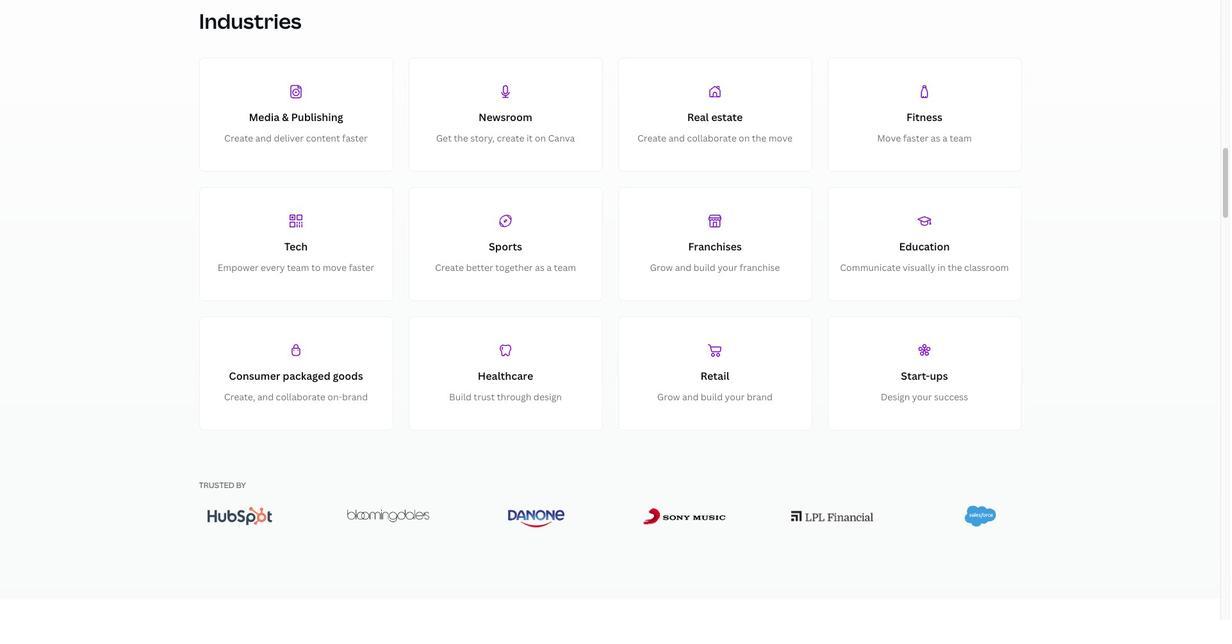 Task type: vqa. For each thing, say whether or not it's contained in the screenshot.
your for Franchises
yes



Task type: describe. For each thing, give the bounding box(es) containing it.
classroom
[[965, 261, 1009, 273]]

1 vertical spatial as
[[535, 261, 545, 273]]

trusted by
[[199, 480, 246, 491]]

your for franchises
[[718, 261, 738, 273]]

and for consumer packaged goods
[[257, 391, 274, 403]]

your for retail
[[725, 391, 745, 403]]

brand for retail
[[747, 391, 773, 403]]

education
[[899, 240, 950, 254]]

1 horizontal spatial move
[[769, 132, 793, 144]]

goods
[[333, 369, 363, 383]]

and for retail
[[683, 391, 699, 403]]

1 horizontal spatial the
[[752, 132, 767, 144]]

real estate
[[688, 110, 743, 124]]

&
[[282, 110, 289, 124]]

fitness
[[907, 110, 943, 124]]

start-ups
[[901, 369, 948, 383]]

2 on from the left
[[739, 132, 750, 144]]

0 horizontal spatial team
[[287, 261, 309, 273]]

0 horizontal spatial move
[[323, 261, 347, 273]]

sports
[[489, 240, 522, 254]]

deliver
[[274, 132, 304, 144]]

start-
[[901, 369, 930, 383]]

trusted
[[199, 480, 235, 491]]

canva
[[548, 132, 575, 144]]

collaborate for estate
[[687, 132, 737, 144]]

create better together as a team
[[435, 261, 576, 273]]

create,
[[224, 391, 255, 403]]

1 horizontal spatial create
[[435, 261, 464, 273]]

communicate visually in the classroom
[[840, 261, 1009, 273]]

it
[[527, 132, 533, 144]]

story,
[[471, 132, 495, 144]]

create and deliver content faster
[[224, 132, 368, 144]]

design
[[881, 391, 910, 403]]

collaborate for packaged
[[276, 391, 326, 403]]

build
[[449, 391, 472, 403]]

2 horizontal spatial the
[[948, 261, 963, 273]]

create
[[497, 132, 525, 144]]

grow and build your brand
[[658, 391, 773, 403]]

and for franchises
[[675, 261, 692, 273]]

grow and build your franchise
[[650, 261, 780, 273]]

franchise
[[740, 261, 780, 273]]

1 horizontal spatial a
[[943, 132, 948, 144]]

faster right content
[[342, 132, 368, 144]]

create for media
[[224, 132, 253, 144]]

design your success
[[881, 391, 969, 403]]

success
[[935, 391, 969, 403]]

danone image
[[508, 504, 564, 528]]

consumer packaged goods
[[229, 369, 363, 383]]

1 horizontal spatial team
[[554, 261, 576, 273]]

content
[[306, 132, 340, 144]]

build for retail
[[701, 391, 723, 403]]

consumer
[[229, 369, 280, 383]]



Task type: locate. For each thing, give the bounding box(es) containing it.
0 vertical spatial collaborate
[[687, 132, 737, 144]]

a right together
[[547, 261, 552, 273]]

1 horizontal spatial brand
[[747, 391, 773, 403]]

to
[[311, 261, 321, 273]]

faster down fitness
[[904, 132, 929, 144]]

healthcare
[[478, 369, 533, 383]]

tech
[[284, 240, 308, 254]]

salesforce image
[[965, 506, 996, 527]]

as down fitness
[[931, 132, 941, 144]]

retail
[[701, 369, 730, 383]]

0 horizontal spatial on
[[535, 132, 546, 144]]

your down franchises
[[718, 261, 738, 273]]

faster right to
[[349, 261, 374, 273]]

collaborate down consumer packaged goods
[[276, 391, 326, 403]]

packaged
[[283, 369, 331, 383]]

empower
[[218, 261, 259, 273]]

and for media & publishing
[[255, 132, 272, 144]]

create for real
[[638, 132, 667, 144]]

on-
[[328, 391, 342, 403]]

on right it
[[535, 132, 546, 144]]

build for franchises
[[694, 261, 716, 273]]

bloomingdale's image
[[347, 510, 429, 523]]

get the story, create it on canva
[[436, 132, 575, 144]]

by
[[236, 480, 246, 491]]

industries
[[199, 7, 302, 35]]

as
[[931, 132, 941, 144], [535, 261, 545, 273]]

in
[[938, 261, 946, 273]]

0 vertical spatial as
[[931, 132, 941, 144]]

build down "retail"
[[701, 391, 723, 403]]

trust
[[474, 391, 495, 403]]

2 horizontal spatial team
[[950, 132, 972, 144]]

collaborate down real estate
[[687, 132, 737, 144]]

1 vertical spatial build
[[701, 391, 723, 403]]

0 horizontal spatial collaborate
[[276, 391, 326, 403]]

hubspot image
[[208, 507, 272, 525]]

0 horizontal spatial brand
[[342, 391, 368, 403]]

grow for retail
[[658, 391, 680, 403]]

get
[[436, 132, 452, 144]]

move faster as a team
[[878, 132, 972, 144]]

together
[[496, 261, 533, 273]]

empower every team to move faster
[[218, 261, 374, 273]]

1 horizontal spatial collaborate
[[687, 132, 737, 144]]

0 horizontal spatial create
[[224, 132, 253, 144]]

your down start-ups
[[913, 391, 932, 403]]

1 on from the left
[[535, 132, 546, 144]]

move
[[769, 132, 793, 144], [323, 261, 347, 273]]

on
[[535, 132, 546, 144], [739, 132, 750, 144]]

media
[[249, 110, 280, 124]]

a right move
[[943, 132, 948, 144]]

grow for franchises
[[650, 261, 673, 273]]

franchises
[[689, 240, 742, 254]]

and for real estate
[[669, 132, 685, 144]]

0 vertical spatial build
[[694, 261, 716, 273]]

move
[[878, 132, 901, 144]]

0 vertical spatial move
[[769, 132, 793, 144]]

brand
[[342, 391, 368, 403], [747, 391, 773, 403]]

create and collaborate on the move
[[638, 132, 793, 144]]

1 vertical spatial move
[[323, 261, 347, 273]]

1 vertical spatial a
[[547, 261, 552, 273]]

faster
[[342, 132, 368, 144], [904, 132, 929, 144], [349, 261, 374, 273]]

1 horizontal spatial as
[[931, 132, 941, 144]]

1 brand from the left
[[342, 391, 368, 403]]

0 horizontal spatial the
[[454, 132, 468, 144]]

0 horizontal spatial as
[[535, 261, 545, 273]]

better
[[466, 261, 494, 273]]

1 vertical spatial collaborate
[[276, 391, 326, 403]]

media & publishing
[[249, 110, 343, 124]]

lpl financial image
[[792, 511, 874, 522]]

through
[[497, 391, 532, 403]]

estate
[[712, 110, 743, 124]]

0 horizontal spatial a
[[547, 261, 552, 273]]

the
[[454, 132, 468, 144], [752, 132, 767, 144], [948, 261, 963, 273]]

newsroom
[[479, 110, 533, 124]]

0 vertical spatial a
[[943, 132, 948, 144]]

build
[[694, 261, 716, 273], [701, 391, 723, 403]]

0 vertical spatial grow
[[650, 261, 673, 273]]

build down franchises
[[694, 261, 716, 273]]

create, and collaborate on-brand
[[224, 391, 368, 403]]

every
[[261, 261, 285, 273]]

team
[[950, 132, 972, 144], [287, 261, 309, 273], [554, 261, 576, 273]]

1 horizontal spatial on
[[739, 132, 750, 144]]

2 brand from the left
[[747, 391, 773, 403]]

create
[[224, 132, 253, 144], [638, 132, 667, 144], [435, 261, 464, 273]]

communicate
[[840, 261, 901, 273]]

and
[[255, 132, 272, 144], [669, 132, 685, 144], [675, 261, 692, 273], [257, 391, 274, 403], [683, 391, 699, 403]]

a
[[943, 132, 948, 144], [547, 261, 552, 273]]

collaborate
[[687, 132, 737, 144], [276, 391, 326, 403]]

grow
[[650, 261, 673, 273], [658, 391, 680, 403]]

visually
[[903, 261, 936, 273]]

2 horizontal spatial create
[[638, 132, 667, 144]]

design
[[534, 391, 562, 403]]

ups
[[930, 369, 948, 383]]

build trust through design
[[449, 391, 562, 403]]

real
[[688, 110, 709, 124]]

on down estate
[[739, 132, 750, 144]]

your
[[718, 261, 738, 273], [725, 391, 745, 403], [913, 391, 932, 403]]

your down "retail"
[[725, 391, 745, 403]]

brand for consumer packaged goods
[[342, 391, 368, 403]]

sony music image
[[644, 508, 726, 525]]

publishing
[[291, 110, 343, 124]]

as right together
[[535, 261, 545, 273]]

1 vertical spatial grow
[[658, 391, 680, 403]]



